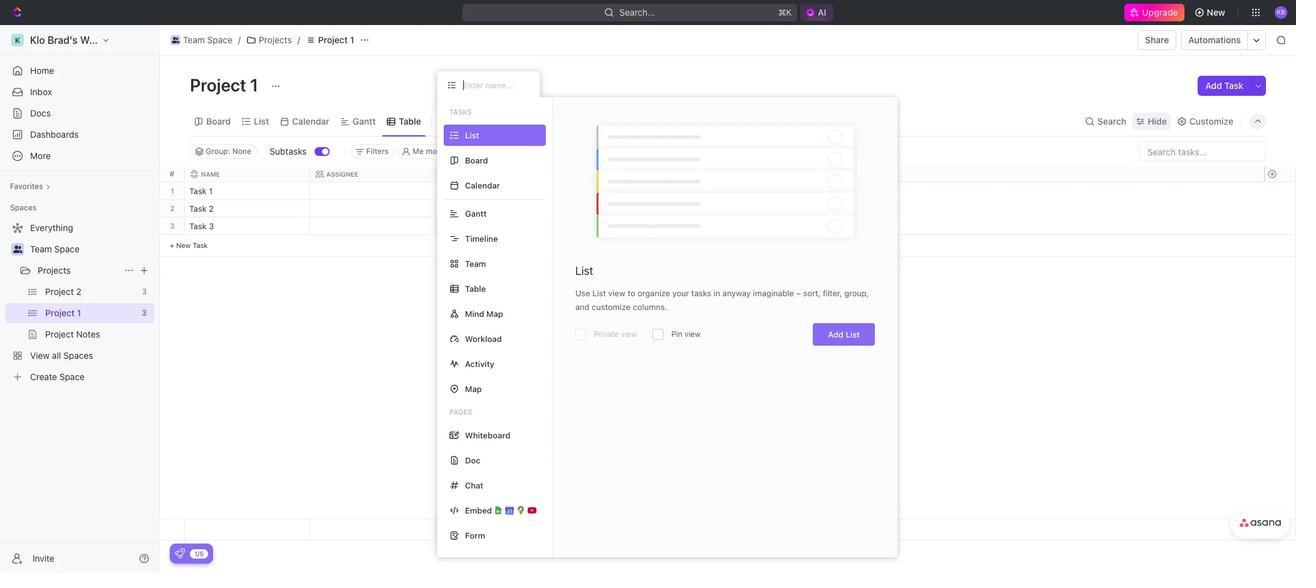 Task type: vqa. For each thing, say whether or not it's contained in the screenshot.
Edit Task Name text field
no



Task type: locate. For each thing, give the bounding box(es) containing it.
home
[[30, 65, 54, 76]]

subtasks button
[[265, 142, 315, 162]]

set priority image for ‎task 1
[[685, 183, 704, 202]]

1 vertical spatial team space link
[[30, 240, 152, 260]]

0 horizontal spatial team space
[[30, 244, 80, 255]]

embed
[[465, 506, 492, 516]]

set priority image for task 3
[[685, 218, 704, 237]]

3 down ‎task 2
[[209, 221, 214, 231]]

calendar
[[292, 116, 330, 126], [465, 180, 500, 190]]

set priority element for task 3
[[685, 218, 704, 237]]

0 vertical spatial task
[[1225, 80, 1244, 91]]

1 horizontal spatial user group image
[[172, 37, 179, 43]]

view button
[[437, 107, 478, 136]]

organize
[[638, 288, 670, 298]]

0 vertical spatial add
[[1206, 80, 1223, 91]]

1 horizontal spatial add
[[1206, 80, 1223, 91]]

2 inside 1 2 3
[[170, 204, 175, 213]]

0 vertical spatial projects
[[259, 34, 292, 45]]

1 horizontal spatial /
[[298, 34, 300, 45]]

project
[[318, 34, 348, 45], [190, 75, 246, 95]]

doc
[[465, 456, 481, 466]]

task down ‎task 2
[[189, 221, 207, 231]]

grid containing ‎task 1
[[160, 167, 1297, 541]]

2 up task 3
[[209, 204, 214, 214]]

row group
[[160, 182, 185, 257], [185, 182, 812, 257], [1265, 182, 1296, 257], [1265, 520, 1296, 541]]

assignees
[[470, 147, 507, 156]]

1 vertical spatial gantt
[[465, 208, 487, 219]]

calendar up subtasks button
[[292, 116, 330, 126]]

mind
[[465, 309, 484, 319]]

‎task for ‎task 1
[[189, 186, 207, 196]]

1 horizontal spatial project 1
[[318, 34, 354, 45]]

1 vertical spatial space
[[54, 244, 80, 255]]

list up use
[[576, 265, 594, 278]]

0 vertical spatial new
[[1207, 7, 1226, 18]]

3 set priority image from the top
[[685, 218, 704, 237]]

‎task down "‎task 1"
[[189, 204, 207, 214]]

onboarding checklist button element
[[175, 549, 185, 559]]

pin view
[[672, 330, 701, 339]]

1 vertical spatial project 1
[[190, 75, 262, 95]]

1 vertical spatial to do
[[443, 205, 465, 213]]

3 inside press space to select this row. row
[[209, 221, 214, 231]]

0 horizontal spatial projects
[[38, 265, 71, 276]]

1 horizontal spatial table
[[465, 284, 486, 294]]

use
[[576, 288, 590, 298]]

grid
[[160, 167, 1297, 541]]

table
[[399, 116, 421, 126], [465, 284, 486, 294]]

set priority image
[[685, 183, 704, 202], [685, 201, 704, 219], [685, 218, 704, 237]]

1 horizontal spatial 3
[[209, 221, 214, 231]]

0 horizontal spatial add
[[828, 330, 844, 340]]

2
[[209, 204, 214, 214], [170, 204, 175, 213]]

view for pin
[[685, 330, 701, 339]]

favorites button
[[5, 179, 56, 194]]

0 horizontal spatial 2
[[170, 204, 175, 213]]

do for 2
[[455, 205, 465, 213]]

2 vertical spatial task
[[193, 241, 208, 250]]

space
[[207, 34, 233, 45], [54, 244, 80, 255]]

view
[[609, 288, 626, 298], [621, 330, 637, 339], [685, 330, 701, 339]]

board down view
[[465, 155, 488, 165]]

gantt
[[353, 116, 376, 126], [465, 208, 487, 219]]

add task
[[1206, 80, 1244, 91]]

row
[[185, 167, 812, 182]]

1 horizontal spatial gantt
[[465, 208, 487, 219]]

0 horizontal spatial user group image
[[13, 246, 22, 253]]

0 vertical spatial project 1
[[318, 34, 354, 45]]

2 for 1
[[170, 204, 175, 213]]

0 horizontal spatial team
[[30, 244, 52, 255]]

0 horizontal spatial map
[[465, 384, 482, 394]]

0 vertical spatial projects link
[[243, 33, 295, 48]]

3
[[209, 221, 214, 231], [170, 222, 175, 230]]

0 vertical spatial gantt
[[353, 116, 376, 126]]

2 to do cell from the top
[[436, 200, 561, 217]]

1 vertical spatial project
[[190, 75, 246, 95]]

new down task 3
[[176, 241, 191, 250]]

0 horizontal spatial hide
[[598, 147, 615, 156]]

use list view to organize your tasks in anyway imaginable – sort, filter, group, and customize columns.
[[576, 288, 869, 312]]

table right gantt link
[[399, 116, 421, 126]]

new inside button
[[1207, 7, 1226, 18]]

task up customize
[[1225, 80, 1244, 91]]

add down filter,
[[828, 330, 844, 340]]

0 vertical spatial do
[[455, 187, 465, 196]]

1 horizontal spatial projects link
[[243, 33, 295, 48]]

to do cell for ‎task 1
[[436, 182, 561, 199]]

0 horizontal spatial board
[[206, 116, 231, 126]]

0 vertical spatial table
[[399, 116, 421, 126]]

–
[[797, 288, 801, 298]]

1 to do from the top
[[443, 187, 465, 196]]

1 horizontal spatial team space
[[183, 34, 233, 45]]

dashboards
[[30, 129, 79, 140]]

calendar down assignees button in the top of the page
[[465, 180, 500, 190]]

press space to select this row. row containing ‎task 2
[[185, 200, 812, 219]]

2 left ‎task 2
[[170, 204, 175, 213]]

1 vertical spatial to do cell
[[436, 200, 561, 217]]

do
[[455, 187, 465, 196], [455, 205, 465, 213]]

press space to select this row. row containing ‎task 1
[[185, 182, 812, 202]]

2 ‎task from the top
[[189, 204, 207, 214]]

1 vertical spatial calendar
[[465, 180, 500, 190]]

hide
[[1148, 116, 1167, 126], [598, 147, 615, 156]]

favorites
[[10, 182, 43, 191]]

0 vertical spatial user group image
[[172, 37, 179, 43]]

1 vertical spatial team space
[[30, 244, 80, 255]]

3 set priority element from the top
[[685, 218, 704, 237]]

to
[[443, 187, 453, 196], [443, 205, 453, 213], [628, 288, 636, 298]]

3 left task 3
[[170, 222, 175, 230]]

to do for ‎task 2
[[443, 205, 465, 213]]

task inside button
[[1225, 80, 1244, 91]]

2 vertical spatial to
[[628, 288, 636, 298]]

0 horizontal spatial calendar
[[292, 116, 330, 126]]

2 set priority element from the top
[[685, 201, 704, 219]]

0 vertical spatial hide
[[1148, 116, 1167, 126]]

0 horizontal spatial /
[[238, 34, 241, 45]]

1 horizontal spatial projects
[[259, 34, 292, 45]]

add inside add task button
[[1206, 80, 1223, 91]]

1 inside press space to select this row. row
[[209, 186, 213, 196]]

list
[[254, 116, 269, 126], [576, 265, 594, 278], [593, 288, 606, 298], [846, 330, 860, 340]]

set priority element
[[685, 183, 704, 202], [685, 201, 704, 219], [685, 218, 704, 237]]

team space link
[[167, 33, 236, 48], [30, 240, 152, 260]]

share button
[[1138, 30, 1177, 50]]

sidebar navigation
[[0, 25, 160, 574]]

0 vertical spatial team space link
[[167, 33, 236, 48]]

chat
[[465, 481, 484, 491]]

1/5
[[194, 550, 204, 558]]

row group containing ‎task 1
[[185, 182, 812, 257]]

to do down assignees button in the top of the page
[[443, 187, 465, 196]]

0 horizontal spatial space
[[54, 244, 80, 255]]

#
[[170, 169, 175, 179]]

1 horizontal spatial space
[[207, 34, 233, 45]]

do down assignees button in the top of the page
[[455, 187, 465, 196]]

hide button
[[593, 144, 620, 159]]

projects link
[[243, 33, 295, 48], [38, 261, 119, 281]]

to do cell
[[436, 182, 561, 199], [436, 200, 561, 217]]

‎task
[[189, 186, 207, 196], [189, 204, 207, 214]]

2 do from the top
[[455, 205, 465, 213]]

add up customize
[[1206, 80, 1223, 91]]

1 horizontal spatial calendar
[[465, 180, 500, 190]]

hide right search
[[1148, 116, 1167, 126]]

0 vertical spatial team
[[183, 34, 205, 45]]

/
[[238, 34, 241, 45], [298, 34, 300, 45]]

1 ‎task from the top
[[189, 186, 207, 196]]

1 set priority element from the top
[[685, 183, 704, 202]]

task down task 3
[[193, 241, 208, 250]]

1 set priority image from the top
[[685, 183, 704, 202]]

tree inside sidebar navigation
[[5, 218, 154, 388]]

inbox link
[[5, 82, 154, 102]]

cell
[[310, 182, 436, 199], [561, 182, 687, 199], [310, 200, 436, 217], [561, 200, 687, 217], [310, 218, 436, 235], [436, 218, 561, 235], [561, 218, 687, 235], [561, 520, 687, 541], [687, 520, 812, 541]]

new inside grid
[[176, 241, 191, 250]]

project 1
[[318, 34, 354, 45], [190, 75, 262, 95]]

upgrade
[[1143, 7, 1179, 18]]

tree
[[5, 218, 154, 388]]

hide right "closed"
[[598, 147, 615, 156]]

2 / from the left
[[298, 34, 300, 45]]

team space inside tree
[[30, 244, 80, 255]]

0 vertical spatial to do
[[443, 187, 465, 196]]

map
[[487, 309, 503, 319], [465, 384, 482, 394]]

1 vertical spatial do
[[455, 205, 465, 213]]

press space to select this row. row containing 3
[[160, 218, 185, 235]]

new task
[[176, 241, 208, 250]]

1 horizontal spatial hide
[[1148, 116, 1167, 126]]

1 vertical spatial hide
[[598, 147, 615, 156]]

board left list link
[[206, 116, 231, 126]]

new for new
[[1207, 7, 1226, 18]]

0 vertical spatial ‎task
[[189, 186, 207, 196]]

1 horizontal spatial 2
[[209, 204, 214, 214]]

new up automations
[[1207, 7, 1226, 18]]

0 horizontal spatial new
[[176, 241, 191, 250]]

‎task for ‎task 2
[[189, 204, 207, 214]]

1 vertical spatial projects
[[38, 265, 71, 276]]

set priority element for ‎task 1
[[685, 183, 704, 202]]

1 horizontal spatial project
[[318, 34, 348, 45]]

add for add list
[[828, 330, 844, 340]]

1 vertical spatial to
[[443, 205, 453, 213]]

view up "customize"
[[609, 288, 626, 298]]

1 2 3
[[170, 187, 175, 230]]

1 horizontal spatial map
[[487, 309, 503, 319]]

1 vertical spatial table
[[465, 284, 486, 294]]

press space to select this row. row
[[160, 182, 185, 200], [185, 182, 812, 202], [160, 200, 185, 218], [185, 200, 812, 219], [160, 218, 185, 235], [185, 218, 812, 237], [185, 520, 812, 541]]

team
[[183, 34, 205, 45], [30, 244, 52, 255], [465, 259, 486, 269]]

board
[[206, 116, 231, 126], [465, 155, 488, 165]]

to do up timeline
[[443, 205, 465, 213]]

task for add task
[[1225, 80, 1244, 91]]

imaginable
[[753, 288, 794, 298]]

to do cell down the assignees
[[436, 182, 561, 199]]

task
[[1225, 80, 1244, 91], [189, 221, 207, 231], [193, 241, 208, 250]]

gantt left table link
[[353, 116, 376, 126]]

docs
[[30, 108, 51, 119]]

1 / from the left
[[238, 34, 241, 45]]

0 horizontal spatial 3
[[170, 222, 175, 230]]

2 horizontal spatial team
[[465, 259, 486, 269]]

user group image inside sidebar navigation
[[13, 246, 22, 253]]

projects
[[259, 34, 292, 45], [38, 265, 71, 276]]

1 vertical spatial user group image
[[13, 246, 22, 253]]

gantt up timeline
[[465, 208, 487, 219]]

new
[[1207, 7, 1226, 18], [176, 241, 191, 250]]

mind map
[[465, 309, 503, 319]]

to inside use list view to organize your tasks in anyway imaginable – sort, filter, group, and customize columns.
[[628, 288, 636, 298]]

2 set priority image from the top
[[685, 201, 704, 219]]

view right private
[[621, 330, 637, 339]]

space inside tree
[[54, 244, 80, 255]]

2 vertical spatial team
[[465, 259, 486, 269]]

to do
[[443, 187, 465, 196], [443, 205, 465, 213]]

0 horizontal spatial projects link
[[38, 261, 119, 281]]

1 vertical spatial ‎task
[[189, 204, 207, 214]]

map down activity
[[465, 384, 482, 394]]

2 to do from the top
[[443, 205, 465, 213]]

do up timeline
[[455, 205, 465, 213]]

0 vertical spatial to
[[443, 187, 453, 196]]

hide inside hide dropdown button
[[1148, 116, 1167, 126]]

1 vertical spatial team
[[30, 244, 52, 255]]

1 vertical spatial board
[[465, 155, 488, 165]]

show closed button
[[515, 144, 583, 159]]

view right pin
[[685, 330, 701, 339]]

spaces
[[10, 203, 37, 213]]

Search tasks... text field
[[1141, 142, 1266, 161]]

‎task up ‎task 2
[[189, 186, 207, 196]]

1
[[350, 34, 354, 45], [250, 75, 259, 95], [209, 186, 213, 196], [171, 187, 174, 195]]

‎task 1
[[189, 186, 213, 196]]

map right mind
[[487, 309, 503, 319]]

0 vertical spatial map
[[487, 309, 503, 319]]

1 horizontal spatial new
[[1207, 7, 1226, 18]]

1 vertical spatial new
[[176, 241, 191, 250]]

form
[[465, 531, 485, 541]]

user group image
[[172, 37, 179, 43], [13, 246, 22, 253]]

1 horizontal spatial team space link
[[167, 33, 236, 48]]

list right use
[[593, 288, 606, 298]]

0 horizontal spatial project 1
[[190, 75, 262, 95]]

1 do from the top
[[455, 187, 465, 196]]

to do cell up timeline
[[436, 200, 561, 217]]

1 to do cell from the top
[[436, 182, 561, 199]]

new for new task
[[176, 241, 191, 250]]

1 vertical spatial add
[[828, 330, 844, 340]]

task 3
[[189, 221, 214, 231]]

add
[[1206, 80, 1223, 91], [828, 330, 844, 340]]

press space to select this row. row containing 1
[[160, 182, 185, 200]]

0 vertical spatial to do cell
[[436, 182, 561, 199]]

search button
[[1082, 113, 1131, 130]]

view inside use list view to organize your tasks in anyway imaginable – sort, filter, group, and customize columns.
[[609, 288, 626, 298]]

team inside tree
[[30, 244, 52, 255]]

table up mind
[[465, 284, 486, 294]]

add list
[[828, 330, 860, 340]]

tree containing team space
[[5, 218, 154, 388]]



Task type: describe. For each thing, give the bounding box(es) containing it.
search
[[1098, 116, 1127, 126]]

0 vertical spatial space
[[207, 34, 233, 45]]

home link
[[5, 61, 154, 81]]

0 vertical spatial calendar
[[292, 116, 330, 126]]

invite
[[33, 553, 54, 564]]

to do for ‎task 1
[[443, 187, 465, 196]]

Enter name... field
[[462, 80, 530, 91]]

project 1 link
[[303, 33, 357, 48]]

user group image inside team space link
[[172, 37, 179, 43]]

and
[[576, 302, 590, 312]]

activity
[[465, 359, 495, 369]]

pages
[[450, 408, 472, 416]]

0 vertical spatial project
[[318, 34, 348, 45]]

tasks
[[692, 288, 712, 298]]

to do cell for ‎task 2
[[436, 200, 561, 217]]

0 vertical spatial board
[[206, 116, 231, 126]]

upgrade link
[[1125, 4, 1185, 21]]

set priority element for ‎task 2
[[685, 201, 704, 219]]

anyway
[[723, 288, 751, 298]]

onboarding checklist button image
[[175, 549, 185, 559]]

add task button
[[1199, 76, 1252, 96]]

share
[[1146, 34, 1170, 45]]

table link
[[397, 113, 421, 130]]

new button
[[1190, 3, 1233, 23]]

timeline
[[465, 234, 498, 244]]

view for private
[[621, 330, 637, 339]]

pin
[[672, 330, 683, 339]]

show closed
[[531, 147, 577, 156]]

press space to select this row. row containing 2
[[160, 200, 185, 218]]

to for ‎task 2
[[443, 205, 453, 213]]

set priority image for ‎task 2
[[685, 201, 704, 219]]

1 vertical spatial projects link
[[38, 261, 119, 281]]

calendar link
[[290, 113, 330, 130]]

customize
[[1190, 116, 1234, 126]]

⌘k
[[779, 7, 792, 18]]

dashboards link
[[5, 125, 154, 145]]

view
[[453, 116, 473, 126]]

2 for ‎task
[[209, 204, 214, 214]]

1 horizontal spatial board
[[465, 155, 488, 165]]

hide inside hide button
[[598, 147, 615, 156]]

projects inside sidebar navigation
[[38, 265, 71, 276]]

customize button
[[1174, 113, 1238, 130]]

list link
[[252, 113, 269, 130]]

1 horizontal spatial team
[[183, 34, 205, 45]]

search...
[[620, 7, 655, 18]]

workload
[[465, 334, 502, 344]]

show
[[531, 147, 551, 156]]

columns.
[[633, 302, 667, 312]]

row group containing 1 2 3
[[160, 182, 185, 257]]

hide button
[[1133, 113, 1171, 130]]

group,
[[845, 288, 869, 298]]

‎task 2
[[189, 204, 214, 214]]

assignees button
[[454, 144, 513, 159]]

whiteboard
[[465, 430, 511, 440]]

0 vertical spatial team space
[[183, 34, 233, 45]]

0 horizontal spatial gantt
[[353, 116, 376, 126]]

closed
[[553, 147, 577, 156]]

private view
[[594, 330, 637, 339]]

subtasks
[[270, 146, 307, 157]]

1 vertical spatial task
[[189, 221, 207, 231]]

docs link
[[5, 103, 154, 124]]

list inside use list view to organize your tasks in anyway imaginable – sort, filter, group, and customize columns.
[[593, 288, 606, 298]]

tasks
[[450, 108, 472, 116]]

in
[[714, 288, 721, 298]]

to for ‎task 1
[[443, 187, 453, 196]]

0 horizontal spatial team space link
[[30, 240, 152, 260]]

1 vertical spatial map
[[465, 384, 482, 394]]

add for add task
[[1206, 80, 1223, 91]]

sort,
[[804, 288, 821, 298]]

do for 1
[[455, 187, 465, 196]]

task for new task
[[193, 241, 208, 250]]

filter,
[[823, 288, 843, 298]]

automations button
[[1183, 31, 1248, 50]]

gantt link
[[350, 113, 376, 130]]

your
[[673, 288, 689, 298]]

customize
[[592, 302, 631, 312]]

list up subtasks button
[[254, 116, 269, 126]]

private
[[594, 330, 619, 339]]

inbox
[[30, 87, 52, 97]]

0 horizontal spatial project
[[190, 75, 246, 95]]

automations
[[1189, 34, 1242, 45]]

view button
[[437, 113, 478, 130]]

list down the group,
[[846, 330, 860, 340]]

1 inside 1 2 3
[[171, 187, 174, 195]]

0 horizontal spatial table
[[399, 116, 421, 126]]

board link
[[204, 113, 231, 130]]

press space to select this row. row containing task 3
[[185, 218, 812, 237]]



